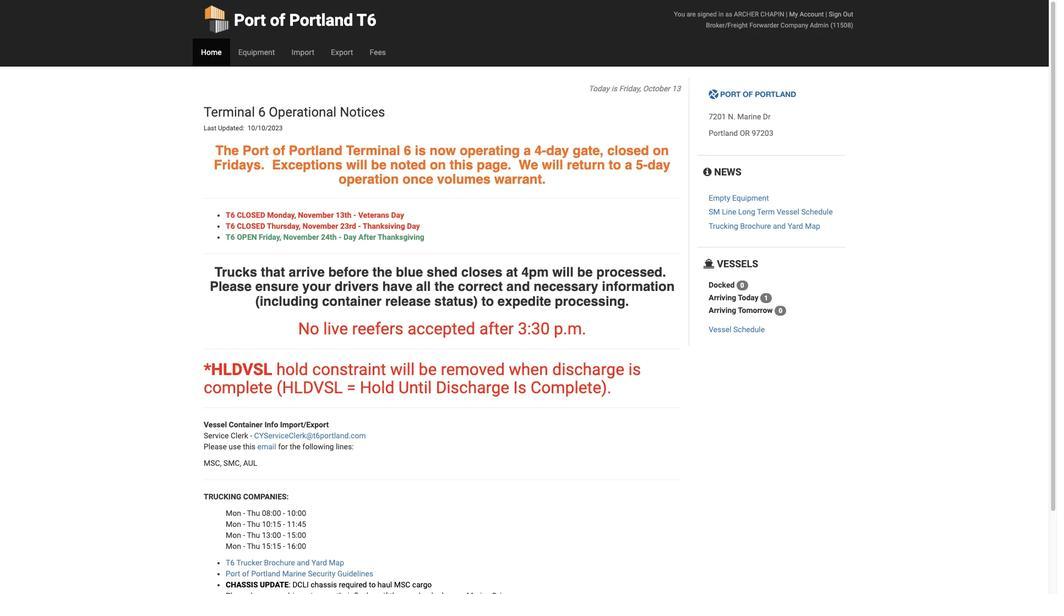 Task type: locate. For each thing, give the bounding box(es) containing it.
0 vertical spatial this
[[450, 158, 473, 173]]

hold
[[277, 360, 308, 380]]

will down the 'reefers'
[[390, 360, 415, 380]]

1 vertical spatial 6
[[404, 143, 411, 158]]

2 horizontal spatial day
[[407, 222, 420, 231]]

day left info circle icon at the right top
[[648, 158, 671, 173]]

to
[[609, 158, 622, 173], [482, 294, 494, 309], [369, 581, 376, 590]]

vessel schedule
[[709, 326, 765, 334]]

t6 closed monday, november 13th - veterans day t6 closed thursday, november 23rd - thanksiving day t6 open friday, november 24th - day after thanksgiving
[[226, 211, 425, 242]]

0 right docked
[[741, 282, 745, 290]]

arriving down docked
[[709, 294, 737, 302]]

import button
[[283, 39, 323, 66]]

10/10/2023
[[248, 125, 283, 132]]

1 mon from the top
[[226, 510, 241, 518]]

brochure down 15:15
[[264, 559, 295, 568]]

08:00
[[262, 510, 281, 518]]

yard down sm line long term vessel schedule link
[[788, 222, 804, 231]]

and right correct
[[507, 279, 530, 295]]

0 horizontal spatial schedule
[[734, 326, 765, 334]]

until
[[399, 378, 432, 398]]

- right clerk at the left bottom of page
[[250, 432, 252, 441]]

0 vertical spatial today
[[589, 84, 610, 93]]

when
[[509, 360, 549, 380]]

0 vertical spatial arriving
[[709, 294, 737, 302]]

a left 5-
[[625, 158, 633, 173]]

15:15
[[262, 543, 281, 551]]

thu left 10:15
[[247, 521, 260, 529]]

please left that
[[210, 279, 252, 295]]

is inside hold constraint will be removed when discharge is complete (hldvsl = hold until discharge is complete).
[[629, 360, 641, 380]]

schedule down tomorrow
[[734, 326, 765, 334]]

thu
[[247, 510, 260, 518], [247, 521, 260, 529], [247, 532, 260, 540], [247, 543, 260, 551]]

3 mon from the top
[[226, 532, 241, 540]]

to inside t6 trucker brochure and yard map port of portland marine security guidelines chassis update : dcli chassis required to haul msc cargo
[[369, 581, 376, 590]]

1 vertical spatial of
[[273, 143, 285, 158]]

1 vertical spatial map
[[329, 559, 344, 568]]

1 vertical spatial closed
[[237, 222, 265, 231]]

is left october at the right of page
[[612, 84, 618, 93]]

1 horizontal spatial friday,
[[619, 84, 641, 93]]

friday, down thursday,
[[259, 233, 282, 242]]

0 horizontal spatial map
[[329, 559, 344, 568]]

0 vertical spatial schedule
[[802, 208, 833, 217]]

terminal up last
[[204, 105, 255, 120]]

1 horizontal spatial and
[[507, 279, 530, 295]]

- left the 16:00
[[283, 543, 285, 551]]

vessel down docked 0 arriving today 1 arriving tomorrow 0
[[709, 326, 732, 334]]

0 vertical spatial friday,
[[619, 84, 641, 93]]

container
[[229, 421, 263, 430]]

0 vertical spatial closed
[[237, 211, 265, 220]]

1 horizontal spatial be
[[419, 360, 437, 380]]

1 horizontal spatial yard
[[788, 222, 804, 231]]

| left the sign
[[826, 10, 828, 18]]

trucking
[[204, 493, 242, 502]]

or
[[740, 129, 750, 138]]

release
[[385, 294, 431, 309]]

0 vertical spatial 6
[[258, 105, 266, 120]]

portland up update
[[251, 570, 281, 579]]

open
[[237, 233, 257, 242]]

to left 5-
[[609, 158, 622, 173]]

1 thu from the top
[[247, 510, 260, 518]]

0 horizontal spatial is
[[415, 143, 426, 158]]

1 vertical spatial friday,
[[259, 233, 282, 242]]

docked
[[709, 281, 735, 290]]

2 vertical spatial day
[[344, 233, 357, 242]]

:
[[289, 581, 291, 590]]

2 vertical spatial port
[[226, 570, 240, 579]]

0 vertical spatial and
[[773, 222, 786, 231]]

2 vertical spatial to
[[369, 581, 376, 590]]

ensure
[[255, 279, 299, 295]]

vessel inside vessel container info import/export service clerk - cyserviceclerk@t6portland.com please use this email for the following lines:
[[204, 421, 227, 430]]

import
[[292, 48, 315, 57]]

vessel inside empty equipment sm line long term vessel schedule trucking brochure and yard map
[[777, 208, 800, 217]]

import/export
[[280, 421, 329, 430]]

day up thanksgiving
[[407, 222, 420, 231]]

portland inside "link"
[[290, 10, 353, 30]]

at
[[506, 265, 518, 280]]

1 vertical spatial yard
[[312, 559, 327, 568]]

vessel up service
[[204, 421, 227, 430]]

port inside the port of portland terminal 6 is now operating a 4-day gate, closed on fridays .  exceptions will be noted on this page.  we will return to a 5-day operation once volumes warrant.
[[243, 143, 269, 158]]

0 horizontal spatial terminal
[[204, 105, 255, 120]]

|
[[786, 10, 788, 18], [826, 10, 828, 18]]

info circle image
[[704, 168, 712, 178]]

is inside the port of portland terminal 6 is now operating a 4-day gate, closed on fridays .  exceptions will be noted on this page.  we will return to a 5-day operation once volumes warrant.
[[415, 143, 426, 158]]

1 horizontal spatial vessel
[[709, 326, 732, 334]]

1 vertical spatial and
[[507, 279, 530, 295]]

0 horizontal spatial vessel
[[204, 421, 227, 430]]

(11508)
[[831, 21, 854, 29]]

equipment
[[238, 48, 275, 57], [733, 194, 769, 203]]

1 horizontal spatial 6
[[404, 143, 411, 158]]

dcli
[[293, 581, 309, 590]]

this
[[450, 158, 473, 173], [243, 443, 256, 452]]

1 vertical spatial terminal
[[346, 143, 400, 158]]

portland down terminal 6 operational notices last updated:  10/10/2023
[[289, 143, 343, 158]]

13:00
[[262, 532, 281, 540]]

long
[[739, 208, 756, 217]]

day up thanksiving
[[391, 211, 404, 220]]

thu left 13:00
[[247, 532, 260, 540]]

0 horizontal spatial brochure
[[264, 559, 295, 568]]

forwarder
[[750, 21, 779, 29]]

2 horizontal spatial is
[[629, 360, 641, 380]]

6 up '10/10/2023'
[[258, 105, 266, 120]]

2 thu from the top
[[247, 521, 260, 529]]

friday, inside "t6 closed monday, november 13th - veterans day t6 closed thursday, november 23rd - thanksiving day t6 open friday, november 24th - day after thanksgiving"
[[259, 233, 282, 242]]

0 horizontal spatial to
[[369, 581, 376, 590]]

1 vertical spatial port
[[243, 143, 269, 158]]

of down trucker
[[242, 570, 249, 579]]

ship image
[[704, 260, 715, 270]]

1 horizontal spatial |
[[826, 10, 828, 18]]

to inside 'trucks that arrive before the blue shed closes at 4pm will be processed. please ensure your drivers have all the correct and necessary information (including container release status) to expedite processing.'
[[482, 294, 494, 309]]

and up port of portland marine security guidelines 'link'
[[297, 559, 310, 568]]

4-
[[535, 143, 547, 158]]

- right 13th
[[354, 211, 357, 220]]

- left 11:45 at the left
[[283, 521, 285, 529]]

0 horizontal spatial |
[[786, 10, 788, 18]]

0 right tomorrow
[[779, 307, 783, 315]]

of up equipment dropdown button
[[270, 10, 285, 30]]

today inside docked 0 arriving today 1 arriving tomorrow 0
[[738, 294, 759, 302]]

0 horizontal spatial marine
[[282, 570, 306, 579]]

is right "discharge"
[[629, 360, 641, 380]]

5-
[[636, 158, 648, 173]]

cyserviceclerk@t6portland.com
[[254, 432, 366, 441]]

2 horizontal spatial vessel
[[777, 208, 800, 217]]

0 horizontal spatial be
[[371, 158, 387, 173]]

0 vertical spatial marine
[[738, 113, 762, 121]]

0 vertical spatial is
[[612, 84, 618, 93]]

please inside 'trucks that arrive before the blue shed closes at 4pm will be processed. please ensure your drivers have all the correct and necessary information (including container release status) to expedite processing.'
[[210, 279, 252, 295]]

1 vertical spatial day
[[407, 222, 420, 231]]

0 horizontal spatial equipment
[[238, 48, 275, 57]]

1 horizontal spatial this
[[450, 158, 473, 173]]

and down sm line long term vessel schedule link
[[773, 222, 786, 231]]

to left haul
[[369, 581, 376, 590]]

terminal
[[204, 105, 255, 120], [346, 143, 400, 158]]

no
[[298, 319, 319, 339]]

you
[[674, 10, 685, 18]]

1 horizontal spatial brochure
[[741, 222, 772, 231]]

removed
[[441, 360, 505, 380]]

today is friday, october 13
[[589, 84, 681, 93]]

0
[[741, 282, 745, 290], [779, 307, 783, 315]]

arriving up vessel schedule link at the right bottom of the page
[[709, 306, 737, 315]]

1 horizontal spatial the
[[373, 265, 392, 280]]

thu up trucker
[[247, 543, 260, 551]]

2 vertical spatial of
[[242, 570, 249, 579]]

vessel for vessel container info import/export service clerk - cyserviceclerk@t6portland.com please use this email for the following lines:
[[204, 421, 227, 430]]

notices
[[340, 105, 385, 120]]

1 vertical spatial be
[[578, 265, 593, 280]]

the right for
[[290, 443, 301, 452]]

0 vertical spatial day
[[391, 211, 404, 220]]

today
[[589, 84, 610, 93], [738, 294, 759, 302]]

trucking companies:
[[204, 493, 289, 502]]

on right noted
[[430, 158, 446, 173]]

terminal 6 operational notices last updated:  10/10/2023
[[204, 105, 389, 132]]

0 horizontal spatial day
[[547, 143, 569, 158]]

marine
[[738, 113, 762, 121], [282, 570, 306, 579]]

yard inside empty equipment sm line long term vessel schedule trucking brochure and yard map
[[788, 222, 804, 231]]

marine up : on the bottom of the page
[[282, 570, 306, 579]]

discharge
[[553, 360, 625, 380]]

will inside 'trucks that arrive before the blue shed closes at 4pm will be processed. please ensure your drivers have all the correct and necessary information (including container release status) to expedite processing.'
[[553, 265, 574, 280]]

equipment right the home popup button
[[238, 48, 275, 57]]

2 horizontal spatial to
[[609, 158, 622, 173]]

1 vertical spatial today
[[738, 294, 759, 302]]

following
[[303, 443, 334, 452]]

of inside "link"
[[270, 10, 285, 30]]

1 horizontal spatial to
[[482, 294, 494, 309]]

0 vertical spatial port
[[234, 10, 266, 30]]

is left the now
[[415, 143, 426, 158]]

fridays
[[214, 158, 261, 173]]

0 vertical spatial brochure
[[741, 222, 772, 231]]

as
[[726, 10, 733, 18]]

6 inside terminal 6 operational notices last updated:  10/10/2023
[[258, 105, 266, 120]]

port up chassis
[[226, 570, 240, 579]]

processing.
[[555, 294, 629, 309]]

be down accepted
[[419, 360, 437, 380]]

2 vertical spatial is
[[629, 360, 641, 380]]

1 horizontal spatial schedule
[[802, 208, 833, 217]]

vessel for vessel schedule
[[709, 326, 732, 334]]

use
[[229, 443, 241, 452]]

the
[[216, 143, 239, 158]]

will right we
[[542, 158, 564, 173]]

guidelines
[[338, 570, 373, 579]]

2 vertical spatial vessel
[[204, 421, 227, 430]]

day down 23rd
[[344, 233, 357, 242]]

terminal up operation
[[346, 143, 400, 158]]

1 vertical spatial equipment
[[733, 194, 769, 203]]

brochure down long
[[741, 222, 772, 231]]

return
[[567, 158, 605, 173]]

email
[[258, 443, 276, 452]]

be up processing.
[[578, 265, 593, 280]]

we
[[519, 158, 539, 173]]

0 horizontal spatial the
[[290, 443, 301, 452]]

will right '4pm'
[[553, 265, 574, 280]]

0 vertical spatial equipment
[[238, 48, 275, 57]]

2 horizontal spatial be
[[578, 265, 593, 280]]

cargo
[[413, 581, 432, 590]]

2 closed from the top
[[237, 222, 265, 231]]

clerk
[[231, 432, 248, 441]]

container
[[322, 294, 382, 309]]

port of portland t6 image
[[709, 89, 797, 100]]

security
[[308, 570, 336, 579]]

vessel right term
[[777, 208, 800, 217]]

1 vertical spatial to
[[482, 294, 494, 309]]

4 thu from the top
[[247, 543, 260, 551]]

1 horizontal spatial map
[[806, 222, 821, 231]]

1 vertical spatial arriving
[[709, 306, 737, 315]]

0 horizontal spatial 6
[[258, 105, 266, 120]]

day
[[547, 143, 569, 158], [648, 158, 671, 173]]

portland or 97203
[[709, 129, 774, 138]]

schedule right term
[[802, 208, 833, 217]]

hold constraint will be removed when discharge is complete (hldvsl = hold until discharge is complete).
[[204, 360, 641, 398]]

terminal inside terminal 6 operational notices last updated:  10/10/2023
[[204, 105, 255, 120]]

portland
[[290, 10, 353, 30], [709, 129, 738, 138], [289, 143, 343, 158], [251, 570, 281, 579]]

1 vertical spatial vessel
[[709, 326, 732, 334]]

map up security
[[329, 559, 344, 568]]

of down '10/10/2023'
[[273, 143, 285, 158]]

the right all at the left
[[435, 279, 455, 295]]

port of portland t6 link
[[204, 0, 377, 39]]

will right exceptions
[[346, 158, 368, 173]]

the left blue
[[373, 265, 392, 280]]

6 up once
[[404, 143, 411, 158]]

2 vertical spatial be
[[419, 360, 437, 380]]

of
[[270, 10, 285, 30], [273, 143, 285, 158], [242, 570, 249, 579]]

on right 5-
[[653, 143, 669, 158]]

t6 inside "link"
[[357, 10, 377, 30]]

to up after
[[482, 294, 494, 309]]

portland up import
[[290, 10, 353, 30]]

0 horizontal spatial this
[[243, 443, 256, 452]]

t6 up fees dropdown button
[[357, 10, 377, 30]]

equipment up long
[[733, 194, 769, 203]]

1 vertical spatial marine
[[282, 570, 306, 579]]

closed
[[237, 211, 265, 220], [237, 222, 265, 231]]

of inside t6 trucker brochure and yard map port of portland marine security guidelines chassis update : dcli chassis required to haul msc cargo
[[242, 570, 249, 579]]

map inside t6 trucker brochure and yard map port of portland marine security guidelines chassis update : dcli chassis required to haul msc cargo
[[329, 559, 344, 568]]

account
[[800, 10, 824, 18]]

yard up security
[[312, 559, 327, 568]]

my account link
[[790, 10, 824, 18]]

0 vertical spatial to
[[609, 158, 622, 173]]

marine inside t6 trucker brochure and yard map port of portland marine security guidelines chassis update : dcli chassis required to haul msc cargo
[[282, 570, 306, 579]]

t6
[[357, 10, 377, 30], [226, 211, 235, 220], [226, 222, 235, 231], [226, 233, 235, 242], [226, 559, 235, 568]]

day
[[391, 211, 404, 220], [407, 222, 420, 231], [344, 233, 357, 242]]

0 vertical spatial map
[[806, 222, 821, 231]]

have
[[383, 279, 413, 295]]

port up equipment dropdown button
[[234, 10, 266, 30]]

map down sm line long term vessel schedule link
[[806, 222, 821, 231]]

1 horizontal spatial equipment
[[733, 194, 769, 203]]

1 vertical spatial please
[[204, 443, 227, 452]]

this right once
[[450, 158, 473, 173]]

please down service
[[204, 443, 227, 452]]

for
[[278, 443, 288, 452]]

2 vertical spatial and
[[297, 559, 310, 568]]

1
[[765, 295, 769, 302]]

this inside vessel container info import/export service clerk - cyserviceclerk@t6portland.com please use this email for the following lines:
[[243, 443, 256, 452]]

p.m.
[[554, 319, 587, 339]]

0 vertical spatial yard
[[788, 222, 804, 231]]

1 vertical spatial this
[[243, 443, 256, 452]]

- left 13:00
[[243, 532, 245, 540]]

1 closed from the top
[[237, 211, 265, 220]]

thu down trucking companies:
[[247, 510, 260, 518]]

2 horizontal spatial the
[[435, 279, 455, 295]]

friday, left october at the right of page
[[619, 84, 641, 93]]

7201
[[709, 113, 727, 121]]

0 vertical spatial terminal
[[204, 105, 255, 120]]

this right use
[[243, 443, 256, 452]]

0 vertical spatial of
[[270, 10, 285, 30]]

1 horizontal spatial today
[[738, 294, 759, 302]]

day left gate,
[[547, 143, 569, 158]]

status)
[[435, 294, 478, 309]]

t6 left trucker
[[226, 559, 235, 568]]

port inside t6 trucker brochure and yard map port of portland marine security guidelines chassis update : dcli chassis required to haul msc cargo
[[226, 570, 240, 579]]

1 vertical spatial brochure
[[264, 559, 295, 568]]

be left noted
[[371, 158, 387, 173]]

1 vertical spatial is
[[415, 143, 426, 158]]

| left 'my'
[[786, 10, 788, 18]]

0 horizontal spatial today
[[589, 84, 610, 93]]

marine up or
[[738, 113, 762, 121]]

port down '10/10/2023'
[[243, 143, 269, 158]]

0 horizontal spatial and
[[297, 559, 310, 568]]

0 horizontal spatial yard
[[312, 559, 327, 568]]

necessary
[[534, 279, 599, 295]]

1 horizontal spatial 0
[[779, 307, 783, 315]]

4 mon from the top
[[226, 543, 241, 551]]

1 horizontal spatial day
[[648, 158, 671, 173]]

equipment inside dropdown button
[[238, 48, 275, 57]]

blue
[[396, 265, 423, 280]]

a left 4-
[[524, 143, 531, 158]]



Task type: describe. For each thing, give the bounding box(es) containing it.
port inside "link"
[[234, 10, 266, 30]]

update
[[260, 581, 289, 590]]

2 mon from the top
[[226, 521, 241, 529]]

correct
[[458, 279, 503, 295]]

23rd
[[340, 222, 356, 231]]

t6 down fridays
[[226, 211, 235, 220]]

brochure inside t6 trucker brochure and yard map port of portland marine security guidelines chassis update : dcli chassis required to haul msc cargo
[[264, 559, 295, 568]]

are
[[687, 10, 696, 18]]

your
[[302, 279, 331, 295]]

3 thu from the top
[[247, 532, 260, 540]]

drivers
[[335, 279, 379, 295]]

mon - thu 08:00 - 10:00 mon - thu 10:15 - 11:45 mon - thu 13:00 - 15:00 mon - thu 15:15 - 16:00
[[226, 510, 306, 551]]

map inside empty equipment sm line long term vessel schedule trucking brochure and yard map
[[806, 222, 821, 231]]

vessel schedule link
[[709, 326, 765, 334]]

- left 15:00
[[283, 532, 285, 540]]

please inside vessel container info import/export service clerk - cyserviceclerk@t6portland.com please use this email for the following lines:
[[204, 443, 227, 452]]

- down trucking companies:
[[243, 510, 245, 518]]

to inside the port of portland terminal 6 is now operating a 4-day gate, closed on fridays .  exceptions will be noted on this page.  we will return to a 5-day operation once volumes warrant.
[[609, 158, 622, 173]]

t6 inside t6 trucker brochure and yard map port of portland marine security guidelines chassis update : dcli chassis required to haul msc cargo
[[226, 559, 235, 568]]

complete).
[[531, 378, 612, 398]]

- up trucker
[[243, 543, 245, 551]]

docked 0 arriving today 1 arriving tomorrow 0
[[709, 281, 783, 315]]

1 horizontal spatial on
[[653, 143, 669, 158]]

be inside the port of portland terminal 6 is now operating a 4-day gate, closed on fridays .  exceptions will be noted on this page.  we will return to a 5-day operation once volumes warrant.
[[371, 158, 387, 173]]

7201 n. marine dr
[[709, 113, 771, 121]]

vessels
[[715, 259, 759, 270]]

fees
[[370, 48, 386, 57]]

out
[[844, 10, 854, 18]]

terminal inside the port of portland terminal 6 is now operating a 4-day gate, closed on fridays .  exceptions will be noted on this page.  we will return to a 5-day operation once volumes warrant.
[[346, 143, 400, 158]]

1 | from the left
[[786, 10, 788, 18]]

1 horizontal spatial is
[[612, 84, 618, 93]]

- inside vessel container info import/export service clerk - cyserviceclerk@t6portland.com please use this email for the following lines:
[[250, 432, 252, 441]]

be inside hold constraint will be removed when discharge is complete (hldvsl = hold until discharge is complete).
[[419, 360, 437, 380]]

sign out link
[[829, 10, 854, 18]]

*hldvsl
[[204, 360, 272, 380]]

arrive
[[289, 265, 325, 280]]

thanksiving
[[363, 222, 405, 231]]

be inside 'trucks that arrive before the blue shed closes at 4pm will be processed. please ensure your drivers have all the correct and necessary information (including container release status) to expedite processing.'
[[578, 265, 593, 280]]

1 vertical spatial november
[[303, 222, 339, 231]]

- left 10:00
[[283, 510, 285, 518]]

before
[[329, 265, 369, 280]]

2 | from the left
[[826, 10, 828, 18]]

chassis
[[226, 581, 258, 590]]

of inside the port of portland terminal 6 is now operating a 4-day gate, closed on fridays .  exceptions will be noted on this page.  we will return to a 5-day operation once volumes warrant.
[[273, 143, 285, 158]]

tomorrow
[[738, 306, 773, 315]]

noted
[[390, 158, 426, 173]]

- right 24th
[[339, 233, 342, 242]]

last
[[204, 125, 217, 132]]

10:00
[[287, 510, 306, 518]]

0 horizontal spatial a
[[524, 143, 531, 158]]

yard inside t6 trucker brochure and yard map port of portland marine security guidelines chassis update : dcli chassis required to haul msc cargo
[[312, 559, 327, 568]]

equipment button
[[230, 39, 283, 66]]

1 arriving from the top
[[709, 294, 737, 302]]

16:00
[[287, 543, 306, 551]]

veterans
[[359, 211, 389, 220]]

vessel container info import/export service clerk - cyserviceclerk@t6portland.com please use this email for the following lines:
[[204, 421, 366, 452]]

aul
[[243, 459, 257, 468]]

company
[[781, 21, 809, 29]]

and inside empty equipment sm line long term vessel schedule trucking brochure and yard map
[[773, 222, 786, 231]]

and inside t6 trucker brochure and yard map port of portland marine security guidelines chassis update : dcli chassis required to haul msc cargo
[[297, 559, 310, 568]]

- left 10:15
[[243, 521, 245, 529]]

0 vertical spatial november
[[298, 211, 334, 220]]

discharge
[[436, 378, 510, 398]]

6 inside the port of portland terminal 6 is now operating a 4-day gate, closed on fridays .  exceptions will be noted on this page.  we will return to a 5-day operation once volumes warrant.
[[404, 143, 411, 158]]

t6 trucker brochure and yard map port of portland marine security guidelines chassis update : dcli chassis required to haul msc cargo
[[226, 559, 432, 590]]

closes
[[462, 265, 503, 280]]

after
[[359, 233, 376, 242]]

october
[[643, 84, 671, 93]]

msc, smc, aul
[[204, 459, 257, 468]]

lines:
[[336, 443, 354, 452]]

trucking brochure and yard map link
[[709, 222, 821, 231]]

complete
[[204, 378, 273, 398]]

and inside 'trucks that arrive before the blue shed closes at 4pm will be processed. please ensure your drivers have all the correct and necessary information (including container release status) to expedite processing.'
[[507, 279, 530, 295]]

now
[[430, 143, 456, 158]]

this inside the port of portland terminal 6 is now operating a 4-day gate, closed on fridays .  exceptions will be noted on this page.  we will return to a 5-day operation once volumes warrant.
[[450, 158, 473, 173]]

operation
[[339, 172, 399, 188]]

0 horizontal spatial on
[[430, 158, 446, 173]]

expedite
[[498, 294, 552, 309]]

t6 up trucks
[[226, 222, 235, 231]]

2 vertical spatial november
[[283, 233, 319, 242]]

the inside vessel container info import/export service clerk - cyserviceclerk@t6portland.com please use this email for the following lines:
[[290, 443, 301, 452]]

msc
[[394, 581, 411, 590]]

portland inside t6 trucker brochure and yard map port of portland marine security guidelines chassis update : dcli chassis required to haul msc cargo
[[251, 570, 281, 579]]

signed
[[698, 10, 717, 18]]

0 vertical spatial 0
[[741, 282, 745, 290]]

11:45
[[287, 521, 306, 529]]

13th
[[336, 211, 352, 220]]

0 horizontal spatial day
[[344, 233, 357, 242]]

1 vertical spatial schedule
[[734, 326, 765, 334]]

haul
[[378, 581, 392, 590]]

24th
[[321, 233, 337, 242]]

fees button
[[362, 39, 394, 66]]

export button
[[323, 39, 362, 66]]

schedule inside empty equipment sm line long term vessel schedule trucking brochure and yard map
[[802, 208, 833, 217]]

that
[[261, 265, 285, 280]]

portland down 7201
[[709, 129, 738, 138]]

term
[[758, 208, 775, 217]]

port of portland t6
[[234, 10, 377, 30]]

(including
[[255, 294, 319, 309]]

4pm
[[522, 265, 549, 280]]

1 horizontal spatial a
[[625, 158, 633, 173]]

1 vertical spatial 0
[[779, 307, 783, 315]]

cyserviceclerk@t6portland.com link
[[254, 432, 366, 441]]

operating
[[460, 143, 520, 158]]

1 horizontal spatial marine
[[738, 113, 762, 121]]

1 horizontal spatial day
[[391, 211, 404, 220]]

2 arriving from the top
[[709, 306, 737, 315]]

13
[[672, 84, 681, 93]]

closed
[[608, 143, 650, 158]]

portland inside the port of portland terminal 6 is now operating a 4-day gate, closed on fridays .  exceptions will be noted on this page.  we will return to a 5-day operation once volumes warrant.
[[289, 143, 343, 158]]

information
[[602, 279, 675, 295]]

t6 left open
[[226, 233, 235, 242]]

once
[[403, 172, 434, 188]]

exceptions
[[272, 158, 343, 173]]

home button
[[193, 39, 230, 66]]

n.
[[728, 113, 736, 121]]

service
[[204, 432, 229, 441]]

brochure inside empty equipment sm line long term vessel schedule trucking brochure and yard map
[[741, 222, 772, 231]]

gate,
[[573, 143, 604, 158]]

15:00
[[287, 532, 306, 540]]

monday,
[[267, 211, 296, 220]]

will inside hold constraint will be removed when discharge is complete (hldvsl = hold until discharge is complete).
[[390, 360, 415, 380]]

equipment inside empty equipment sm line long term vessel schedule trucking brochure and yard map
[[733, 194, 769, 203]]

empty equipment link
[[709, 194, 769, 203]]

msc,
[[204, 459, 222, 468]]

admin
[[810, 21, 829, 29]]

- right 23rd
[[358, 222, 361, 231]]

live
[[324, 319, 348, 339]]

3:30
[[518, 319, 550, 339]]



Task type: vqa. For each thing, say whether or not it's contained in the screenshot.
the topmost 0
yes



